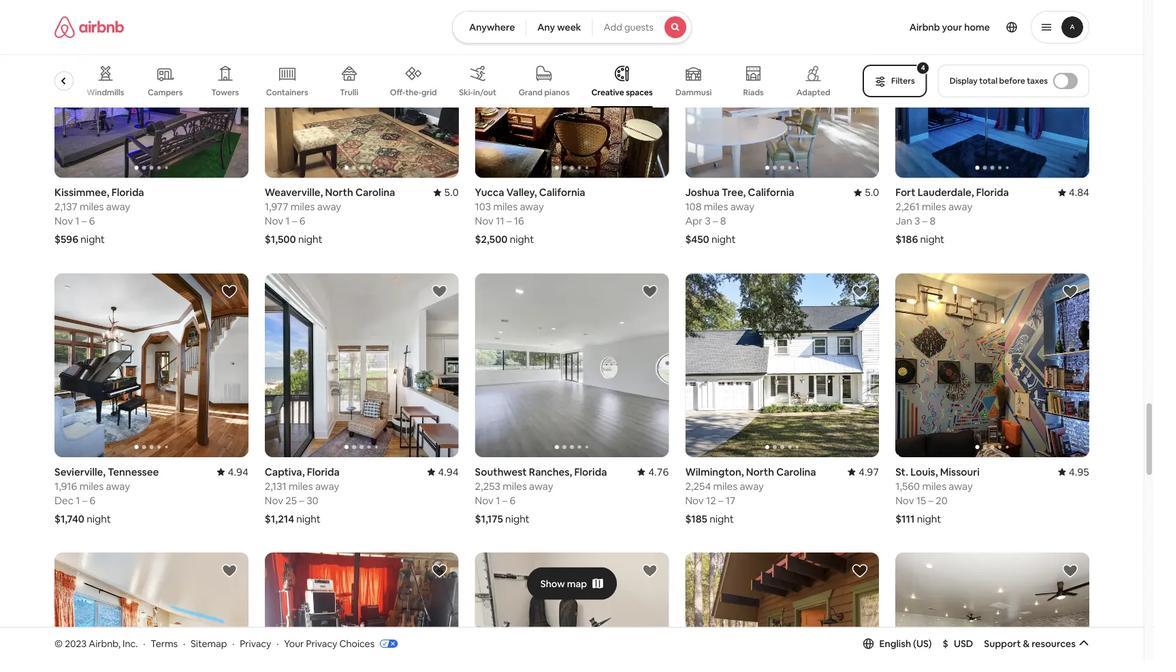 Task type: describe. For each thing, give the bounding box(es) containing it.
– for fort lauderdale, florida 2,261 miles away jan 3 – 8 $186 night
[[922, 214, 928, 228]]

6 inside kissimmee, florida 2,137 miles away nov 1 – 6 $596 night
[[89, 214, 95, 228]]

airbnb your home link
[[901, 13, 998, 42]]

4.84
[[1069, 186, 1089, 199]]

home
[[964, 21, 990, 33]]

map
[[567, 578, 587, 590]]

show map
[[540, 578, 587, 590]]

away for weaverville, north carolina 1,977 miles away nov 1 – 6 $1,500 night
[[317, 200, 341, 213]]

away for wilmington, north carolina 2,254 miles away nov 12 – 17 $185 night
[[740, 480, 764, 493]]

kissimmee, florida 2,137 miles away nov 1 – 6 $596 night
[[54, 186, 144, 246]]

ski-in/out
[[459, 87, 497, 98]]

kissimmee,
[[54, 186, 109, 199]]

4.95 out of 5 average rating image
[[1058, 465, 1089, 479]]

california for yucca valley, california 103 miles away nov 11 – 16 $2,500 night
[[539, 186, 585, 199]]

away for southwest ranches, florida 2,253 miles away nov 1 – 6 $1,175 night
[[529, 480, 553, 493]]

joshua
[[685, 186, 720, 199]]

4.97
[[859, 465, 879, 479]]

fort
[[896, 186, 916, 199]]

25
[[286, 494, 297, 507]]

lauderdale,
[[918, 186, 974, 199]]

3 for jan
[[914, 214, 920, 228]]

1,560
[[896, 480, 920, 493]]

taxes
[[1027, 76, 1048, 86]]

2,254
[[685, 480, 711, 493]]

103
[[475, 200, 491, 213]]

night for weaverville, north carolina 1,977 miles away nov 1 – 6 $1,500 night
[[298, 233, 322, 246]]

riads
[[744, 87, 764, 98]]

away for st. louis, missouri 1,560 miles away nov 15 – 20 $111 night
[[949, 480, 973, 493]]

airbnb your home
[[909, 21, 990, 33]]

florida inside captiva, florida 2,131 miles away nov 25 – 30 $1,214 night
[[307, 465, 340, 479]]

– inside sevierville, tennessee 1,916 miles away dec 1 – 6 $1,740 night
[[82, 494, 87, 507]]

weaverville,
[[265, 186, 323, 199]]

nov inside kissimmee, florida 2,137 miles away nov 1 – 6 $596 night
[[54, 214, 73, 228]]

15
[[916, 494, 926, 507]]

nov for southwest
[[475, 494, 494, 507]]

english (us)
[[879, 638, 932, 650]]

airbnb,
[[89, 638, 120, 650]]

adapted
[[797, 87, 831, 98]]

add
[[604, 21, 622, 33]]

4.94 out of 5 average rating image
[[217, 465, 248, 479]]

away inside sevierville, tennessee 1,916 miles away dec 1 – 6 $1,740 night
[[106, 480, 130, 493]]

$
[[943, 638, 948, 650]]

(us)
[[913, 638, 932, 650]]

$2,500
[[475, 233, 508, 246]]

2 · from the left
[[183, 638, 185, 650]]

$1,175
[[475, 512, 503, 526]]

add to wishlist: yucca valley, california image
[[642, 4, 658, 20]]

before
[[999, 76, 1025, 86]]

any
[[537, 21, 555, 33]]

$1,740
[[54, 512, 84, 526]]

miles for weaverville, north carolina 1,977 miles away nov 1 – 6 $1,500 night
[[291, 200, 315, 213]]

houseboats
[[18, 87, 65, 98]]

away for joshua tree, california 108 miles away apr 3 – 8 $450 night
[[730, 200, 754, 213]]

2,261
[[896, 200, 920, 213]]

miles for southwest ranches, florida 2,253 miles away nov 1 – 6 $1,175 night
[[503, 480, 527, 493]]

30
[[306, 494, 318, 507]]

– for st. louis, missouri 1,560 miles away nov 15 – 20 $111 night
[[928, 494, 934, 507]]

your privacy choices link
[[284, 638, 398, 651]]

4.76
[[648, 465, 669, 479]]

2,253
[[475, 480, 500, 493]]

1,977
[[265, 200, 288, 213]]

containers
[[266, 87, 309, 98]]

st.
[[896, 465, 908, 479]]

4.76 out of 5 average rating image
[[637, 465, 669, 479]]

$450
[[685, 233, 709, 246]]

5.0 for carolina
[[444, 186, 459, 199]]

&
[[1023, 638, 1030, 650]]

terms link
[[151, 638, 178, 650]]

add guests button
[[592, 11, 692, 44]]

tree,
[[722, 186, 746, 199]]

miles for yucca valley, california 103 miles away nov 11 – 16 $2,500 night
[[493, 200, 518, 213]]

$1,500
[[265, 233, 296, 246]]

wilmington,
[[685, 465, 744, 479]]

2 privacy from the left
[[306, 638, 337, 650]]

sevierville,
[[54, 465, 106, 479]]

1 · from the left
[[143, 638, 145, 650]]

add to wishlist: captiva, florida image
[[431, 283, 448, 300]]

add to wishlist: easthampton, massachusetts image
[[431, 563, 448, 579]]

pianos
[[545, 87, 570, 98]]

1 inside sevierville, tennessee 1,916 miles away dec 1 – 6 $1,740 night
[[76, 494, 80, 507]]

20
[[936, 494, 948, 507]]

away for yucca valley, california 103 miles away nov 11 – 16 $2,500 night
[[520, 200, 544, 213]]

8 for jan 3 – 8
[[930, 214, 936, 228]]

trulli
[[340, 87, 359, 98]]

profile element
[[708, 0, 1089, 54]]

florida inside fort lauderdale, florida 2,261 miles away jan 3 – 8 $186 night
[[976, 186, 1009, 199]]

$185
[[685, 512, 707, 526]]

– for yucca valley, california 103 miles away nov 11 – 16 $2,500 night
[[507, 214, 512, 228]]

1 inside kissimmee, florida 2,137 miles away nov 1 – 6 $596 night
[[75, 214, 80, 228]]

©
[[54, 638, 63, 650]]

5.0 out of 5 average rating image
[[854, 186, 879, 199]]

your privacy choices
[[284, 638, 375, 650]]

5.0 out of 5 average rating image
[[433, 186, 459, 199]]

4.95
[[1069, 465, 1089, 479]]

total
[[979, 76, 998, 86]]

$111
[[896, 512, 915, 526]]

add to wishlist: st. louis, missouri image
[[1062, 283, 1079, 300]]

miles inside sevierville, tennessee 1,916 miles away dec 1 – 6 $1,740 night
[[79, 480, 104, 493]]

108
[[685, 200, 702, 213]]

off-
[[390, 87, 406, 98]]

night for wilmington, north carolina 2,254 miles away nov 12 – 17 $185 night
[[710, 512, 734, 526]]

6 inside weaverville, north carolina 1,977 miles away nov 1 – 6 $1,500 night
[[299, 214, 305, 228]]

florida inside the southwest ranches, florida 2,253 miles away nov 1 – 6 $1,175 night
[[574, 465, 607, 479]]

grid
[[422, 87, 437, 98]]

– for southwest ranches, florida 2,253 miles away nov 1 – 6 $1,175 night
[[502, 494, 507, 507]]

4.97 out of 5 average rating image
[[848, 465, 879, 479]]

display total before taxes button
[[938, 65, 1089, 97]]

night inside sevierville, tennessee 1,916 miles away dec 1 – 6 $1,740 night
[[87, 512, 111, 526]]

away inside kissimmee, florida 2,137 miles away nov 1 – 6 $596 night
[[106, 200, 130, 213]]

add to wishlist: southwest ranches, florida image
[[642, 283, 658, 300]]

creative
[[592, 87, 625, 98]]

nov for wilmington,
[[685, 494, 704, 507]]

add to wishlist: monument, colorado image
[[221, 563, 237, 579]]

$ usd
[[943, 638, 973, 650]]

ski-
[[459, 87, 474, 98]]

1,916
[[54, 480, 77, 493]]

4.94 for captiva, florida 2,131 miles away nov 25 – 30 $1,214 night
[[438, 465, 459, 479]]

captiva,
[[265, 465, 305, 479]]

16
[[514, 214, 524, 228]]



Task type: vqa. For each thing, say whether or not it's contained in the screenshot.
Tribeza,
no



Task type: locate. For each thing, give the bounding box(es) containing it.
2 3 from the left
[[914, 214, 920, 228]]

– inside kissimmee, florida 2,137 miles away nov 1 – 6 $596 night
[[82, 214, 87, 228]]

·
[[143, 638, 145, 650], [183, 638, 185, 650], [232, 638, 235, 650], [277, 638, 279, 650]]

night inside joshua tree, california 108 miles away apr 3 – 8 $450 night
[[712, 233, 736, 246]]

sitemap
[[191, 638, 227, 650]]

– inside fort lauderdale, florida 2,261 miles away jan 3 – 8 $186 night
[[922, 214, 928, 228]]

4.84 out of 5 average rating image
[[1058, 186, 1089, 199]]

week
[[557, 21, 581, 33]]

add guests
[[604, 21, 654, 33]]

night right $1,500
[[298, 233, 322, 246]]

4.94 left captiva,
[[228, 465, 248, 479]]

away down "wilmington,"
[[740, 480, 764, 493]]

miles up 11 at the top of page
[[493, 200, 518, 213]]

north inside wilmington, north carolina 2,254 miles away nov 12 – 17 $185 night
[[746, 465, 774, 479]]

joshua tree, california 108 miles away apr 3 – 8 $450 night
[[685, 186, 794, 246]]

0 horizontal spatial 3
[[705, 214, 711, 228]]

nov inside yucca valley, california 103 miles away nov 11 – 16 $2,500 night
[[475, 214, 494, 228]]

miles for st. louis, missouri 1,560 miles away nov 15 – 20 $111 night
[[922, 480, 946, 493]]

1
[[75, 214, 80, 228], [286, 214, 290, 228], [76, 494, 80, 507], [496, 494, 500, 507]]

– inside joshua tree, california 108 miles away apr 3 – 8 $450 night
[[713, 214, 718, 228]]

away inside wilmington, north carolina 2,254 miles away nov 12 – 17 $185 night
[[740, 480, 764, 493]]

carolina inside wilmington, north carolina 2,254 miles away nov 12 – 17 $185 night
[[776, 465, 816, 479]]

southwest
[[475, 465, 527, 479]]

1 vertical spatial north
[[746, 465, 774, 479]]

6 right dec on the bottom left
[[90, 494, 96, 507]]

1 horizontal spatial 5.0
[[865, 186, 879, 199]]

filters button
[[863, 65, 927, 97]]

away down the ranches,
[[529, 480, 553, 493]]

nov for st.
[[896, 494, 914, 507]]

night right "$186"
[[920, 233, 944, 246]]

· right inc.
[[143, 638, 145, 650]]

miles inside yucca valley, california 103 miles away nov 11 – 16 $2,500 night
[[493, 200, 518, 213]]

away inside joshua tree, california 108 miles away apr 3 – 8 $450 night
[[730, 200, 754, 213]]

miles inside the southwest ranches, florida 2,253 miles away nov 1 – 6 $1,175 night
[[503, 480, 527, 493]]

towers
[[212, 87, 239, 98]]

spaces
[[626, 87, 653, 98]]

0 horizontal spatial carolina
[[355, 186, 395, 199]]

night inside wilmington, north carolina 2,254 miles away nov 12 – 17 $185 night
[[710, 512, 734, 526]]

8 right jan
[[930, 214, 936, 228]]

nov inside captiva, florida 2,131 miles away nov 25 – 30 $1,214 night
[[265, 494, 283, 507]]

away down weaverville,
[[317, 200, 341, 213]]

11
[[496, 214, 504, 228]]

night right $1,175 on the left bottom of page
[[505, 512, 530, 526]]

night inside kissimmee, florida 2,137 miles away nov 1 – 6 $596 night
[[81, 233, 105, 246]]

privacy link
[[240, 638, 271, 650]]

$186
[[896, 233, 918, 246]]

add to wishlist: sevierville, tennessee image
[[221, 283, 237, 300]]

1 horizontal spatial 3
[[914, 214, 920, 228]]

night down 16
[[510, 233, 534, 246]]

guests
[[624, 21, 654, 33]]

3 right apr
[[705, 214, 711, 228]]

3
[[705, 214, 711, 228], [914, 214, 920, 228]]

miles down sevierville,
[[79, 480, 104, 493]]

yucca
[[475, 186, 504, 199]]

privacy right your
[[306, 638, 337, 650]]

miles up 20
[[922, 480, 946, 493]]

creative spaces
[[592, 87, 653, 98]]

– right 25
[[299, 494, 304, 507]]

miles inside captiva, florida 2,131 miles away nov 25 – 30 $1,214 night
[[289, 480, 313, 493]]

dammusi
[[676, 87, 712, 98]]

3 · from the left
[[232, 638, 235, 650]]

– up $1,500
[[292, 214, 297, 228]]

away down kissimmee,
[[106, 200, 130, 213]]

– up $1,175 on the left bottom of page
[[502, 494, 507, 507]]

away down valley,
[[520, 200, 544, 213]]

0 horizontal spatial 8
[[720, 214, 726, 228]]

terms · sitemap · privacy
[[151, 638, 271, 650]]

– for joshua tree, california 108 miles away apr 3 – 8 $450 night
[[713, 214, 718, 228]]

add to wishlist: pittsboro, north carolina image
[[852, 563, 868, 579]]

1 inside weaverville, north carolina 1,977 miles away nov 1 – 6 $1,500 night
[[286, 214, 290, 228]]

florida right kissimmee,
[[111, 186, 144, 199]]

miles up 25
[[289, 480, 313, 493]]

support & resources
[[984, 638, 1076, 650]]

away up 30
[[315, 480, 339, 493]]

away down missouri
[[949, 480, 973, 493]]

2 8 from the left
[[930, 214, 936, 228]]

None search field
[[452, 11, 692, 44]]

· left your
[[277, 638, 279, 650]]

8 inside joshua tree, california 108 miles away apr 3 – 8 $450 night
[[720, 214, 726, 228]]

florida
[[111, 186, 144, 199], [976, 186, 1009, 199], [307, 465, 340, 479], [574, 465, 607, 479]]

night inside st. louis, missouri 1,560 miles away nov 15 – 20 $111 night
[[917, 512, 941, 526]]

8 for apr 3 – 8
[[720, 214, 726, 228]]

1 horizontal spatial 4.94
[[438, 465, 459, 479]]

nov down 103
[[475, 214, 494, 228]]

1 inside the southwest ranches, florida 2,253 miles away nov 1 – 6 $1,175 night
[[496, 494, 500, 507]]

miles inside wilmington, north carolina 2,254 miles away nov 12 – 17 $185 night
[[713, 480, 738, 493]]

1 3 from the left
[[705, 214, 711, 228]]

away down lauderdale,
[[948, 200, 973, 213]]

4.94
[[228, 465, 248, 479], [438, 465, 459, 479]]

5.0 left yucca
[[444, 186, 459, 199]]

away down the tennessee
[[106, 480, 130, 493]]

0 horizontal spatial north
[[325, 186, 353, 199]]

2023
[[65, 638, 87, 650]]

privacy left your
[[240, 638, 271, 650]]

0 vertical spatial north
[[325, 186, 353, 199]]

– left 17
[[718, 494, 723, 507]]

miles down southwest
[[503, 480, 527, 493]]

nov down 2,253
[[475, 494, 494, 507]]

add to wishlist: san diego, california image
[[642, 563, 658, 579]]

nov inside wilmington, north carolina 2,254 miles away nov 12 – 17 $185 night
[[685, 494, 704, 507]]

north right "wilmington,"
[[746, 465, 774, 479]]

– right jan
[[922, 214, 928, 228]]

north for 2,254 miles away
[[746, 465, 774, 479]]

miles down weaverville,
[[291, 200, 315, 213]]

miles down joshua
[[704, 200, 728, 213]]

captiva, florida 2,131 miles away nov 25 – 30 $1,214 night
[[265, 465, 340, 526]]

6 down southwest
[[510, 494, 516, 507]]

1 down 2,137
[[75, 214, 80, 228]]

4.94 out of 5 average rating image
[[427, 465, 459, 479]]

sevierville, tennessee 1,916 miles away dec 1 – 6 $1,740 night
[[54, 465, 159, 526]]

nov down 2,137
[[54, 214, 73, 228]]

show map button
[[527, 568, 617, 600]]

– for wilmington, north carolina 2,254 miles away nov 12 – 17 $185 night
[[718, 494, 723, 507]]

nov for weaverville,
[[265, 214, 283, 228]]

florida inside kissimmee, florida 2,137 miles away nov 1 – 6 $596 night
[[111, 186, 144, 199]]

north right weaverville,
[[325, 186, 353, 199]]

night inside the southwest ranches, florida 2,253 miles away nov 1 – 6 $1,175 night
[[505, 512, 530, 526]]

8 right apr
[[720, 214, 726, 228]]

nov for yucca
[[475, 214, 494, 228]]

– inside captiva, florida 2,131 miles away nov 25 – 30 $1,214 night
[[299, 494, 304, 507]]

8 inside fort lauderdale, florida 2,261 miles away jan 3 – 8 $186 night
[[930, 214, 936, 228]]

6
[[89, 214, 95, 228], [299, 214, 305, 228], [90, 494, 96, 507], [510, 494, 516, 507]]

english
[[879, 638, 911, 650]]

florida right the ranches,
[[574, 465, 607, 479]]

miles inside weaverville, north carolina 1,977 miles away nov 1 – 6 $1,500 night
[[291, 200, 315, 213]]

night for southwest ranches, florida 2,253 miles away nov 1 – 6 $1,175 night
[[505, 512, 530, 526]]

night down "15" at the bottom right of page
[[917, 512, 941, 526]]

carolina for wilmington, north carolina 2,254 miles away nov 12 – 17 $185 night
[[776, 465, 816, 479]]

1 horizontal spatial california
[[748, 186, 794, 199]]

– inside weaverville, north carolina 1,977 miles away nov 1 – 6 $1,500 night
[[292, 214, 297, 228]]

1 california from the left
[[748, 186, 794, 199]]

nov down "2,254"
[[685, 494, 704, 507]]

nov inside weaverville, north carolina 1,977 miles away nov 1 – 6 $1,500 night
[[265, 214, 283, 228]]

grand pianos
[[519, 87, 570, 98]]

miles down kissimmee,
[[80, 200, 104, 213]]

night inside fort lauderdale, florida 2,261 miles away jan 3 – 8 $186 night
[[920, 233, 944, 246]]

4.94 for sevierville, tennessee 1,916 miles away dec 1 – 6 $1,740 night
[[228, 465, 248, 479]]

2 5.0 from the left
[[865, 186, 879, 199]]

– inside st. louis, missouri 1,560 miles away nov 15 – 20 $111 night
[[928, 494, 934, 507]]

night right $1,740
[[87, 512, 111, 526]]

nov down "1,977"
[[265, 214, 283, 228]]

3 right jan
[[914, 214, 920, 228]]

6 inside sevierville, tennessee 1,916 miles away dec 1 – 6 $1,740 night
[[90, 494, 96, 507]]

wilmington, north carolina 2,254 miles away nov 12 – 17 $185 night
[[685, 465, 816, 526]]

– for weaverville, north carolina 1,977 miles away nov 1 – 6 $1,500 night
[[292, 214, 297, 228]]

group containing houseboats
[[18, 54, 846, 108]]

california inside joshua tree, california 108 miles away apr 3 – 8 $450 night
[[748, 186, 794, 199]]

2 4.94 from the left
[[438, 465, 459, 479]]

tennessee
[[108, 465, 159, 479]]

fort lauderdale, florida 2,261 miles away jan 3 – 8 $186 night
[[896, 186, 1009, 246]]

away inside captiva, florida 2,131 miles away nov 25 – 30 $1,214 night
[[315, 480, 339, 493]]

4.94 left southwest
[[438, 465, 459, 479]]

miles inside joshua tree, california 108 miles away apr 3 – 8 $450 night
[[704, 200, 728, 213]]

night inside yucca valley, california 103 miles away nov 11 – 16 $2,500 night
[[510, 233, 534, 246]]

1 4.94 from the left
[[228, 465, 248, 479]]

2,137
[[54, 200, 77, 213]]

florida up 30
[[307, 465, 340, 479]]

1 horizontal spatial privacy
[[306, 638, 337, 650]]

1 privacy from the left
[[240, 638, 271, 650]]

0 horizontal spatial 5.0
[[444, 186, 459, 199]]

1 right dec on the bottom left
[[76, 494, 80, 507]]

0 vertical spatial carolina
[[355, 186, 395, 199]]

nov down '1,560'
[[896, 494, 914, 507]]

california right tree,
[[748, 186, 794, 199]]

3 inside joshua tree, california 108 miles away apr 3 – 8 $450 night
[[705, 214, 711, 228]]

– down kissimmee,
[[82, 214, 87, 228]]

miles inside fort lauderdale, florida 2,261 miles away jan 3 – 8 $186 night
[[922, 200, 946, 213]]

· right terms
[[183, 638, 185, 650]]

night inside weaverville, north carolina 1,977 miles away nov 1 – 6 $1,500 night
[[298, 233, 322, 246]]

night down 30
[[296, 512, 321, 526]]

st. louis, missouri 1,560 miles away nov 15 – 20 $111 night
[[896, 465, 980, 526]]

1 horizontal spatial north
[[746, 465, 774, 479]]

carolina for weaverville, north carolina 1,977 miles away nov 1 – 6 $1,500 night
[[355, 186, 395, 199]]

1 vertical spatial carolina
[[776, 465, 816, 479]]

away for fort lauderdale, florida 2,261 miles away jan 3 – 8 $186 night
[[948, 200, 973, 213]]

miles down lauderdale,
[[922, 200, 946, 213]]

anywhere
[[469, 21, 515, 33]]

3 inside fort lauderdale, florida 2,261 miles away jan 3 – 8 $186 night
[[914, 214, 920, 228]]

$596
[[54, 233, 78, 246]]

inc.
[[123, 638, 138, 650]]

0 horizontal spatial california
[[539, 186, 585, 199]]

night for joshua tree, california 108 miles away apr 3 – 8 $450 night
[[712, 233, 736, 246]]

4 · from the left
[[277, 638, 279, 650]]

add to wishlist: scottsdale, arizona image
[[1062, 563, 1079, 579]]

6 down kissimmee,
[[89, 214, 95, 228]]

california for joshua tree, california 108 miles away apr 3 – 8 $450 night
[[748, 186, 794, 199]]

1 5.0 from the left
[[444, 186, 459, 199]]

away inside the southwest ranches, florida 2,253 miles away nov 1 – 6 $1,175 night
[[529, 480, 553, 493]]

none search field containing anywhere
[[452, 11, 692, 44]]

the-
[[406, 87, 422, 98]]

north inside weaverville, north carolina 1,977 miles away nov 1 – 6 $1,500 night
[[325, 186, 353, 199]]

– right 11 at the top of page
[[507, 214, 512, 228]]

california inside yucca valley, california 103 miles away nov 11 – 16 $2,500 night
[[539, 186, 585, 199]]

0 horizontal spatial 4.94
[[228, 465, 248, 479]]

choices
[[339, 638, 375, 650]]

missouri
[[940, 465, 980, 479]]

nov inside st. louis, missouri 1,560 miles away nov 15 – 20 $111 night
[[896, 494, 914, 507]]

nov inside the southwest ranches, florida 2,253 miles away nov 1 – 6 $1,175 night
[[475, 494, 494, 507]]

louis,
[[910, 465, 938, 479]]

california
[[748, 186, 794, 199], [539, 186, 585, 199]]

– inside yucca valley, california 103 miles away nov 11 – 16 $2,500 night
[[507, 214, 512, 228]]

away inside weaverville, north carolina 1,977 miles away nov 1 – 6 $1,500 night
[[317, 200, 341, 213]]

away inside st. louis, missouri 1,560 miles away nov 15 – 20 $111 night
[[949, 480, 973, 493]]

miles inside st. louis, missouri 1,560 miles away nov 15 – 20 $111 night
[[922, 480, 946, 493]]

– right apr
[[713, 214, 718, 228]]

night
[[81, 233, 105, 246], [298, 233, 322, 246], [712, 233, 736, 246], [510, 233, 534, 246], [920, 233, 944, 246], [87, 512, 111, 526], [296, 512, 321, 526], [710, 512, 734, 526], [505, 512, 530, 526], [917, 512, 941, 526]]

resources
[[1032, 638, 1076, 650]]

north for 1,977 miles away
[[325, 186, 353, 199]]

north
[[325, 186, 353, 199], [746, 465, 774, 479]]

night right $596
[[81, 233, 105, 246]]

night for yucca valley, california 103 miles away nov 11 – 16 $2,500 night
[[510, 233, 534, 246]]

5.0 for california
[[865, 186, 879, 199]]

night down 17
[[710, 512, 734, 526]]

florida right lauderdale,
[[976, 186, 1009, 199]]

away down tree,
[[730, 200, 754, 213]]

1 8 from the left
[[720, 214, 726, 228]]

any week button
[[526, 11, 593, 44]]

miles up 17
[[713, 480, 738, 493]]

2,131
[[265, 480, 286, 493]]

night inside captiva, florida 2,131 miles away nov 25 – 30 $1,214 night
[[296, 512, 321, 526]]

6 down weaverville,
[[299, 214, 305, 228]]

5.0 left fort
[[865, 186, 879, 199]]

jan
[[896, 214, 912, 228]]

– right dec on the bottom left
[[82, 494, 87, 507]]

away inside yucca valley, california 103 miles away nov 11 – 16 $2,500 night
[[520, 200, 544, 213]]

nov down 2,131
[[265, 494, 283, 507]]

6 inside the southwest ranches, florida 2,253 miles away nov 1 – 6 $1,175 night
[[510, 494, 516, 507]]

12
[[706, 494, 716, 507]]

sitemap link
[[191, 638, 227, 650]]

1 horizontal spatial carolina
[[776, 465, 816, 479]]

display total before taxes
[[950, 76, 1048, 86]]

miles for fort lauderdale, florida 2,261 miles away jan 3 – 8 $186 night
[[922, 200, 946, 213]]

– inside wilmington, north carolina 2,254 miles away nov 12 – 17 $185 night
[[718, 494, 723, 507]]

grand
[[519, 87, 543, 98]]

add to wishlist: wilmington, north carolina image
[[852, 283, 868, 300]]

1 horizontal spatial 8
[[930, 214, 936, 228]]

away inside fort lauderdale, florida 2,261 miles away jan 3 – 8 $186 night
[[948, 200, 973, 213]]

anywhere button
[[452, 11, 527, 44]]

airbnb
[[909, 21, 940, 33]]

– right "15" at the bottom right of page
[[928, 494, 934, 507]]

3 for apr
[[705, 214, 711, 228]]

group
[[54, 0, 248, 178], [265, 0, 459, 178], [475, 0, 669, 178], [685, 0, 879, 178], [896, 0, 1089, 178], [18, 54, 846, 108], [54, 273, 248, 457], [265, 273, 459, 457], [475, 273, 669, 457], [685, 273, 879, 457], [896, 273, 1089, 457], [54, 553, 248, 660], [265, 553, 459, 660], [475, 553, 669, 660], [685, 553, 879, 660], [896, 553, 1089, 660]]

weaverville, north carolina 1,977 miles away nov 1 – 6 $1,500 night
[[265, 186, 395, 246]]

© 2023 airbnb, inc. ·
[[54, 638, 145, 650]]

1 down "1,977"
[[286, 214, 290, 228]]

california right valley,
[[539, 186, 585, 199]]

– inside the southwest ranches, florida 2,253 miles away nov 1 – 6 $1,175 night
[[502, 494, 507, 507]]

· left the privacy "link"
[[232, 638, 235, 650]]

night right $450
[[712, 233, 736, 246]]

night for st. louis, missouri 1,560 miles away nov 15 – 20 $111 night
[[917, 512, 941, 526]]

carolina inside weaverville, north carolina 1,977 miles away nov 1 – 6 $1,500 night
[[355, 186, 395, 199]]

ranches,
[[529, 465, 572, 479]]

in/out
[[474, 87, 497, 98]]

show
[[540, 578, 565, 590]]

dec
[[54, 494, 74, 507]]

any week
[[537, 21, 581, 33]]

2 california from the left
[[539, 186, 585, 199]]

miles inside kissimmee, florida 2,137 miles away nov 1 – 6 $596 night
[[80, 200, 104, 213]]

carolina
[[355, 186, 395, 199], [776, 465, 816, 479]]

valley,
[[506, 186, 537, 199]]

your
[[284, 638, 304, 650]]

support & resources button
[[984, 638, 1089, 650]]

away
[[106, 200, 130, 213], [317, 200, 341, 213], [730, 200, 754, 213], [520, 200, 544, 213], [948, 200, 973, 213], [106, 480, 130, 493], [315, 480, 339, 493], [740, 480, 764, 493], [529, 480, 553, 493], [949, 480, 973, 493]]

$1,214
[[265, 512, 294, 526]]

miles for wilmington, north carolina 2,254 miles away nov 12 – 17 $185 night
[[713, 480, 738, 493]]

miles for joshua tree, california 108 miles away apr 3 – 8 $450 night
[[704, 200, 728, 213]]

apr
[[685, 214, 703, 228]]

0 horizontal spatial privacy
[[240, 638, 271, 650]]

night for fort lauderdale, florida 2,261 miles away jan 3 – 8 $186 night
[[920, 233, 944, 246]]

1 down 2,253
[[496, 494, 500, 507]]

southwest ranches, florida 2,253 miles away nov 1 – 6 $1,175 night
[[475, 465, 607, 526]]

add to wishlist: fort lauderdale, florida image
[[1062, 4, 1079, 20]]



